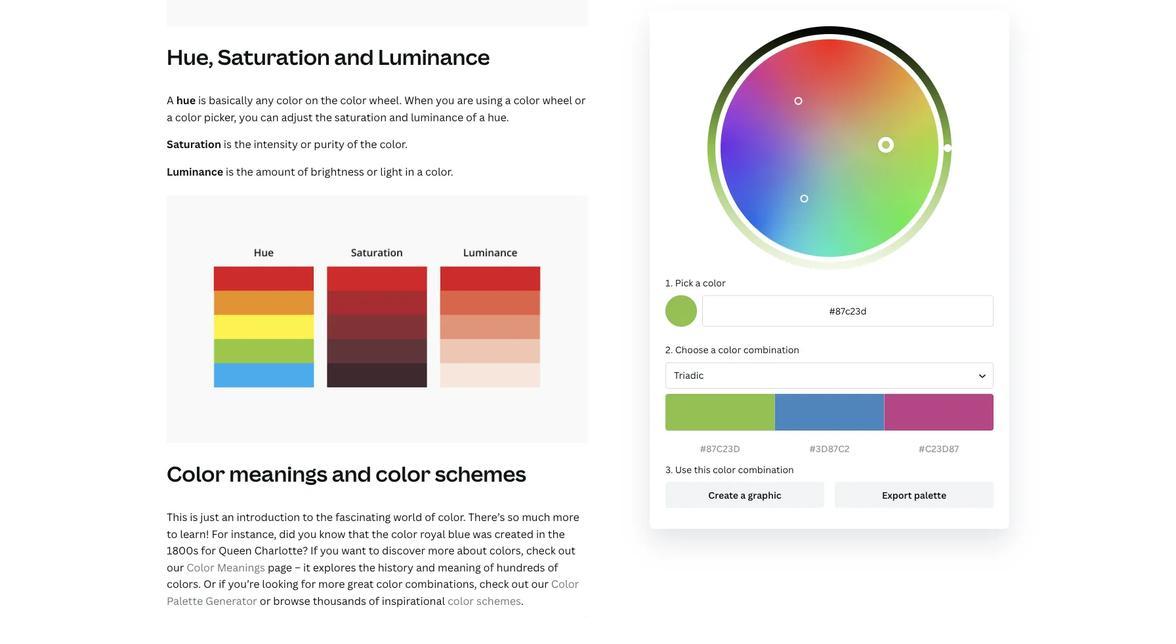 Task type: locate. For each thing, give the bounding box(es) containing it.
great
[[347, 578, 374, 592]]

our down 1800s at the bottom
[[167, 561, 184, 575]]

combination right this
[[738, 464, 794, 476]]

2 horizontal spatial to
[[369, 544, 380, 558]]

any
[[256, 93, 274, 107]]

check inside page – it explores the history and meaning of hundreds of colors. or if you're looking for more great color combinations, check out our
[[480, 578, 509, 592]]

and down shade, tints, tones image
[[334, 43, 374, 71]]

or browse thousands of inspirational color schemes .
[[257, 594, 524, 609]]

1 horizontal spatial in
[[536, 527, 545, 541]]

for inside this is just an introduction to the fascinating world of color. there's so much more to learn! for instance, did you know that the color royal blue was created in the 1800s for queen charlotte? if you want to discover more about colors, check out our
[[201, 544, 216, 558]]

out
[[558, 544, 576, 558], [512, 578, 529, 592]]

triadic button
[[666, 363, 994, 389]]

0 horizontal spatial more
[[318, 578, 345, 592]]

to
[[303, 510, 313, 525], [167, 527, 177, 541], [369, 544, 380, 558]]

to right want
[[369, 544, 380, 558]]

1 vertical spatial our
[[531, 578, 549, 592]]

combination
[[744, 344, 799, 356], [738, 464, 794, 476]]

the down much
[[548, 527, 565, 541]]

combination for 3. use this color combination
[[738, 464, 794, 476]]

2 vertical spatial color
[[551, 578, 579, 592]]

or down "looking"
[[260, 594, 271, 609]]

color right pick
[[703, 277, 726, 289]]

for down it
[[301, 578, 316, 592]]

color meanings
[[187, 561, 265, 575]]

0 vertical spatial out
[[558, 544, 576, 558]]

page – it explores the history and meaning of hundreds of colors. or if you're looking for more great color combinations, check out our
[[167, 561, 558, 592]]

1 vertical spatial luminance
[[167, 164, 223, 179]]

to up the if
[[303, 510, 313, 525]]

out down hundreds
[[512, 578, 529, 592]]

color up or browse thousands of inspirational color schemes .
[[376, 578, 403, 592]]

0 horizontal spatial luminance
[[167, 164, 223, 179]]

check up color schemes "link" in the bottom left of the page
[[480, 578, 509, 592]]

1 horizontal spatial our
[[531, 578, 549, 592]]

brightness
[[311, 164, 364, 179]]

the
[[321, 93, 338, 107], [315, 110, 332, 124], [234, 137, 251, 151], [360, 137, 377, 151], [236, 164, 253, 179], [316, 510, 333, 525], [372, 527, 389, 541], [548, 527, 565, 541], [359, 561, 375, 575]]

color. up light at the top of the page
[[380, 137, 408, 151]]

0 vertical spatial in
[[405, 164, 414, 179]]

0 horizontal spatial out
[[512, 578, 529, 592]]

1 vertical spatial color.
[[425, 164, 453, 179]]

out inside this is just an introduction to the fascinating world of color. there's so much more to learn! for instance, did you know that the color royal blue was created in the 1800s for queen charlotte? if you want to discover more about colors, check out our
[[558, 544, 576, 558]]

is for luminance
[[226, 164, 234, 179]]

color. right light at the top of the page
[[425, 164, 453, 179]]

history
[[378, 561, 414, 575]]

is down picker,
[[224, 137, 232, 151]]

pick
[[675, 277, 693, 289]]

1 vertical spatial more
[[428, 544, 455, 558]]

or right wheel
[[575, 93, 586, 107]]

meanings
[[229, 460, 328, 489]]

1 vertical spatial in
[[536, 527, 545, 541]]

for down "for"
[[201, 544, 216, 558]]

check
[[526, 544, 556, 558], [480, 578, 509, 592]]

color inside color palette generator
[[551, 578, 579, 592]]

1 vertical spatial color
[[187, 561, 215, 575]]

color up adjust
[[276, 93, 303, 107]]

or
[[575, 93, 586, 107], [300, 137, 311, 151], [367, 164, 378, 179], [260, 594, 271, 609]]

wheel
[[542, 93, 572, 107]]

and
[[334, 43, 374, 71], [389, 110, 408, 124], [332, 460, 371, 489], [416, 561, 435, 575]]

the left amount
[[236, 164, 253, 179]]

color. up blue
[[438, 510, 466, 525]]

and up 'fascinating'
[[332, 460, 371, 489]]

an
[[222, 510, 234, 525]]

2 vertical spatial more
[[318, 578, 345, 592]]

the up great on the bottom
[[359, 561, 375, 575]]

charlotte?
[[254, 544, 308, 558]]

color.
[[380, 137, 408, 151], [425, 164, 453, 179], [438, 510, 466, 525]]

more right much
[[553, 510, 579, 525]]

1 vertical spatial combination
[[738, 464, 794, 476]]

hue.
[[488, 110, 509, 124]]

color up saturation
[[340, 93, 367, 107]]

about
[[457, 544, 487, 558]]

more down royal
[[428, 544, 455, 558]]

browse
[[273, 594, 310, 609]]

0 vertical spatial for
[[201, 544, 216, 558]]

hue, saturation and luminance
[[167, 43, 490, 71]]

3. use this color combination
[[666, 464, 794, 476]]

saturation down picker,
[[167, 137, 221, 151]]

our
[[167, 561, 184, 575], [531, 578, 549, 592]]

and inside is basically any color on the color wheel. when you are using a color wheel or a color picker, you can adjust the saturation and luminance of a hue.
[[389, 110, 408, 124]]

None text field
[[702, 296, 994, 327]]

0 horizontal spatial our
[[167, 561, 184, 575]]

color. for world
[[438, 510, 466, 525]]

0 vertical spatial to
[[303, 510, 313, 525]]

slider
[[708, 26, 952, 270]]

of down the are
[[466, 110, 477, 124]]

out right colors,
[[558, 544, 576, 558]]

basically
[[209, 93, 253, 107]]

of up royal
[[425, 510, 435, 525]]

learn!
[[180, 527, 209, 541]]

color down the combinations,
[[448, 594, 474, 609]]

you up the if
[[298, 527, 317, 541]]

our down hundreds
[[531, 578, 549, 592]]

schemes down hundreds
[[477, 594, 521, 609]]

0 vertical spatial color
[[167, 460, 225, 489]]

the right on
[[321, 93, 338, 107]]

and up the combinations,
[[416, 561, 435, 575]]

is right 'hue'
[[198, 93, 206, 107]]

in right light at the top of the page
[[405, 164, 414, 179]]

shade, tints, tones image
[[167, 0, 588, 26]]

1 horizontal spatial luminance
[[378, 43, 490, 71]]

for inside page – it explores the history and meaning of hundreds of colors. or if you're looking for more great color combinations, check out our
[[301, 578, 316, 592]]

saturation up the 'any'
[[218, 43, 330, 71]]

color inside page – it explores the history and meaning of hundreds of colors. or if you're looking for more great color combinations, check out our
[[376, 578, 403, 592]]

is left just
[[190, 510, 198, 525]]

more
[[553, 510, 579, 525], [428, 544, 455, 558], [318, 578, 345, 592]]

0 horizontal spatial in
[[405, 164, 414, 179]]

colors,
[[490, 544, 524, 558]]

0 horizontal spatial for
[[201, 544, 216, 558]]

color
[[276, 93, 303, 107], [340, 93, 367, 107], [514, 93, 540, 107], [175, 110, 201, 124], [703, 277, 726, 289], [718, 344, 741, 356], [376, 460, 431, 489], [713, 464, 736, 476], [391, 527, 417, 541], [376, 578, 403, 592], [448, 594, 474, 609]]

1 horizontal spatial to
[[303, 510, 313, 525]]

you left can
[[239, 110, 258, 124]]

1 horizontal spatial for
[[301, 578, 316, 592]]

colors.
[[167, 578, 201, 592]]

in
[[405, 164, 414, 179], [536, 527, 545, 541]]

1 vertical spatial for
[[301, 578, 316, 592]]

you right the if
[[320, 544, 339, 558]]

out inside page – it explores the history and meaning of hundreds of colors. or if you're looking for more great color combinations, check out our
[[512, 578, 529, 592]]

check up hundreds
[[526, 544, 556, 558]]

queen
[[219, 544, 252, 558]]

2. choose a color combination
[[666, 344, 799, 356]]

to down "this"
[[167, 527, 177, 541]]

you
[[436, 93, 455, 107], [239, 110, 258, 124], [298, 527, 317, 541], [320, 544, 339, 558]]

discover
[[382, 544, 425, 558]]

1 horizontal spatial out
[[558, 544, 576, 558]]

using
[[476, 93, 503, 107]]

the down on
[[315, 110, 332, 124]]

hue,
[[167, 43, 213, 71]]

1. pick a color
[[666, 277, 726, 289]]

color for color meanings and color schemes
[[167, 460, 225, 489]]

schemes up there's at the left bottom
[[435, 460, 526, 489]]

color palette generator link
[[167, 578, 579, 609]]

in down much
[[536, 527, 545, 541]]

a left hue.
[[479, 110, 485, 124]]

0 vertical spatial schemes
[[435, 460, 526, 489]]

more down explores
[[318, 578, 345, 592]]

this
[[167, 510, 187, 525]]

or left light at the top of the page
[[367, 164, 378, 179]]

and inside page – it explores the history and meaning of hundreds of colors. or if you're looking for more great color combinations, check out our
[[416, 561, 435, 575]]

2 vertical spatial color.
[[438, 510, 466, 525]]

of inside this is just an introduction to the fascinating world of color. there's so much more to learn! for instance, did you know that the color royal blue was created in the 1800s for queen charlotte? if you want to discover more about colors, check out our
[[425, 510, 435, 525]]

of
[[466, 110, 477, 124], [347, 137, 358, 151], [298, 164, 308, 179], [425, 510, 435, 525], [484, 561, 494, 575], [548, 561, 558, 575], [369, 594, 379, 609]]

meanings
[[217, 561, 265, 575]]

1 vertical spatial to
[[167, 527, 177, 541]]

so
[[508, 510, 519, 525]]

color right this
[[713, 464, 736, 476]]

color schemes link
[[448, 594, 521, 609]]

0 horizontal spatial check
[[480, 578, 509, 592]]

the inside page – it explores the history and meaning of hundreds of colors. or if you're looking for more great color combinations, check out our
[[359, 561, 375, 575]]

0 vertical spatial combination
[[744, 344, 799, 356]]

combination up triadic button
[[744, 344, 799, 356]]

triadic
[[674, 370, 704, 382]]

0 vertical spatial our
[[167, 561, 184, 575]]

color right choose
[[718, 344, 741, 356]]

color for color palette generator
[[551, 578, 579, 592]]

of right amount
[[298, 164, 308, 179]]

is for saturation
[[224, 137, 232, 151]]

know
[[319, 527, 346, 541]]

it
[[303, 561, 310, 575]]

color for color meanings
[[187, 561, 215, 575]]

.
[[521, 594, 524, 609]]

is left amount
[[226, 164, 234, 179]]

luminance up when
[[378, 43, 490, 71]]

1 vertical spatial out
[[512, 578, 529, 592]]

combination for 2. choose a color combination
[[744, 344, 799, 356]]

1 vertical spatial check
[[480, 578, 509, 592]]

and down wheel. on the left of the page
[[389, 110, 408, 124]]

color. inside this is just an introduction to the fascinating world of color. there's so much more to learn! for instance, did you know that the color royal blue was created in the 1800s for queen charlotte? if you want to discover more about colors, check out our
[[438, 510, 466, 525]]

a
[[505, 93, 511, 107], [167, 110, 173, 124], [479, 110, 485, 124], [417, 164, 423, 179], [696, 277, 701, 289], [711, 344, 716, 356]]

there's
[[468, 510, 505, 525]]

color
[[167, 460, 225, 489], [187, 561, 215, 575], [551, 578, 579, 592]]

light
[[380, 164, 403, 179]]

is
[[198, 93, 206, 107], [224, 137, 232, 151], [226, 164, 234, 179], [190, 510, 198, 525]]

1 horizontal spatial check
[[526, 544, 556, 558]]

color down 'hue'
[[175, 110, 201, 124]]

0 vertical spatial luminance
[[378, 43, 490, 71]]

the left intensity on the left
[[234, 137, 251, 151]]

schemes
[[435, 460, 526, 489], [477, 594, 521, 609]]

check inside this is just an introduction to the fascinating world of color. there's so much more to learn! for instance, did you know that the color royal blue was created in the 1800s for queen charlotte? if you want to discover more about colors, check out our
[[526, 544, 556, 558]]

just
[[200, 510, 219, 525]]

if
[[310, 544, 318, 558]]

want
[[341, 544, 366, 558]]

of down about
[[484, 561, 494, 575]]

is inside this is just an introduction to the fascinating world of color. there's so much more to learn! for instance, did you know that the color royal blue was created in the 1800s for queen charlotte? if you want to discover more about colors, check out our
[[190, 510, 198, 525]]

luminance down picker,
[[167, 164, 223, 179]]

is inside is basically any color on the color wheel. when you are using a color wheel or a color picker, you can adjust the saturation and luminance of a hue.
[[198, 93, 206, 107]]

saturation is the intensity or purity of the color.
[[167, 137, 408, 151]]

color up discover
[[391, 527, 417, 541]]

combinations,
[[405, 578, 477, 592]]

use
[[675, 464, 692, 476]]

2 horizontal spatial more
[[553, 510, 579, 525]]

a hue
[[167, 93, 196, 107]]

luminance
[[378, 43, 490, 71], [167, 164, 223, 179]]

0 vertical spatial check
[[526, 544, 556, 558]]



Task type: describe. For each thing, give the bounding box(es) containing it.
1 vertical spatial saturation
[[167, 137, 221, 151]]

hue
[[176, 93, 196, 107]]

you up the luminance
[[436, 93, 455, 107]]

adjust
[[281, 110, 313, 124]]

generator
[[205, 594, 257, 609]]

choose
[[675, 344, 709, 356]]

color up world
[[376, 460, 431, 489]]

explores
[[313, 561, 356, 575]]

of inside is basically any color on the color wheel. when you are using a color wheel or a color picker, you can adjust the saturation and luminance of a hue.
[[466, 110, 477, 124]]

–
[[295, 561, 301, 575]]

1 vertical spatial schemes
[[477, 594, 521, 609]]

the down saturation
[[360, 137, 377, 151]]

for
[[212, 527, 228, 541]]

palette
[[167, 594, 203, 609]]

this
[[694, 464, 711, 476]]

was
[[473, 527, 492, 541]]

a
[[167, 93, 174, 107]]

more inside page – it explores the history and meaning of hundreds of colors. or if you're looking for more great color combinations, check out our
[[318, 578, 345, 592]]

intensity
[[254, 137, 298, 151]]

if
[[219, 578, 226, 592]]

color left wheel
[[514, 93, 540, 107]]

amount
[[256, 164, 295, 179]]

inspirational
[[382, 594, 445, 609]]

our inside this is just an introduction to the fascinating world of color. there's so much more to learn! for instance, did you know that the color royal blue was created in the 1800s for queen charlotte? if you want to discover more about colors, check out our
[[167, 561, 184, 575]]

0 horizontal spatial to
[[167, 527, 177, 541]]

fascinating
[[335, 510, 391, 525]]

luminance
[[411, 110, 464, 124]]

looking
[[262, 578, 298, 592]]

color meanings and color schemes
[[167, 460, 526, 489]]

the up "know"
[[316, 510, 333, 525]]

color palette generator
[[167, 578, 579, 609]]

you're
[[228, 578, 260, 592]]

2 vertical spatial to
[[369, 544, 380, 558]]

saturation
[[335, 110, 387, 124]]

when
[[405, 93, 433, 107]]

our inside page – it explores the history and meaning of hundreds of colors. or if you're looking for more great color combinations, check out our
[[531, 578, 549, 592]]

1 horizontal spatial more
[[428, 544, 455, 558]]

on
[[305, 93, 318, 107]]

purity
[[314, 137, 345, 151]]

a right pick
[[696, 277, 701, 289]]

wheel.
[[369, 93, 402, 107]]

3.
[[666, 464, 673, 476]]

this is just an introduction to the fascinating world of color. there's so much more to learn! for instance, did you know that the color royal blue was created in the 1800s for queen charlotte? if you want to discover more about colors, check out our
[[167, 510, 579, 575]]

introduction
[[237, 510, 300, 525]]

instance,
[[231, 527, 277, 541]]

picker,
[[204, 110, 237, 124]]

that
[[348, 527, 369, 541]]

the right that
[[372, 527, 389, 541]]

did
[[279, 527, 295, 541]]

of right purity at top
[[347, 137, 358, 151]]

a right using
[[505, 93, 511, 107]]

hue, saturation and luminance image
[[167, 196, 588, 444]]

a right light at the top of the page
[[417, 164, 423, 179]]

a down a
[[167, 110, 173, 124]]

meaning
[[438, 561, 481, 575]]

or
[[203, 578, 216, 592]]

color meanings link
[[187, 561, 265, 575]]

created
[[495, 527, 534, 541]]

of down great on the bottom
[[369, 594, 379, 609]]

royal
[[420, 527, 445, 541]]

blue
[[448, 527, 470, 541]]

in inside this is just an introduction to the fascinating world of color. there's so much more to learn! for instance, did you know that the color royal blue was created in the 1800s for queen charlotte? if you want to discover more about colors, check out our
[[536, 527, 545, 541]]

of right hundreds
[[548, 561, 558, 575]]

much
[[522, 510, 550, 525]]

color. for in
[[425, 164, 453, 179]]

thousands
[[313, 594, 366, 609]]

1.
[[666, 277, 673, 289]]

or inside is basically any color on the color wheel. when you are using a color wheel or a color picker, you can adjust the saturation and luminance of a hue.
[[575, 93, 586, 107]]

hundreds
[[497, 561, 545, 575]]

page
[[268, 561, 292, 575]]

can
[[260, 110, 279, 124]]

2.
[[666, 344, 673, 356]]

0 vertical spatial more
[[553, 510, 579, 525]]

are
[[457, 93, 473, 107]]

world
[[393, 510, 422, 525]]

0 vertical spatial saturation
[[218, 43, 330, 71]]

0 vertical spatial color.
[[380, 137, 408, 151]]

or left purity at top
[[300, 137, 311, 151]]

luminance is the amount of brightness or light in a color.
[[167, 164, 453, 179]]

is for this
[[190, 510, 198, 525]]

a right choose
[[711, 344, 716, 356]]

is basically any color on the color wheel. when you are using a color wheel or a color picker, you can adjust the saturation and luminance of a hue.
[[167, 93, 586, 124]]

1800s
[[167, 544, 199, 558]]

color inside this is just an introduction to the fascinating world of color. there's so much more to learn! for instance, did you know that the color royal blue was created in the 1800s for queen charlotte? if you want to discover more about colors, check out our
[[391, 527, 417, 541]]



Task type: vqa. For each thing, say whether or not it's contained in the screenshot.
the Try
no



